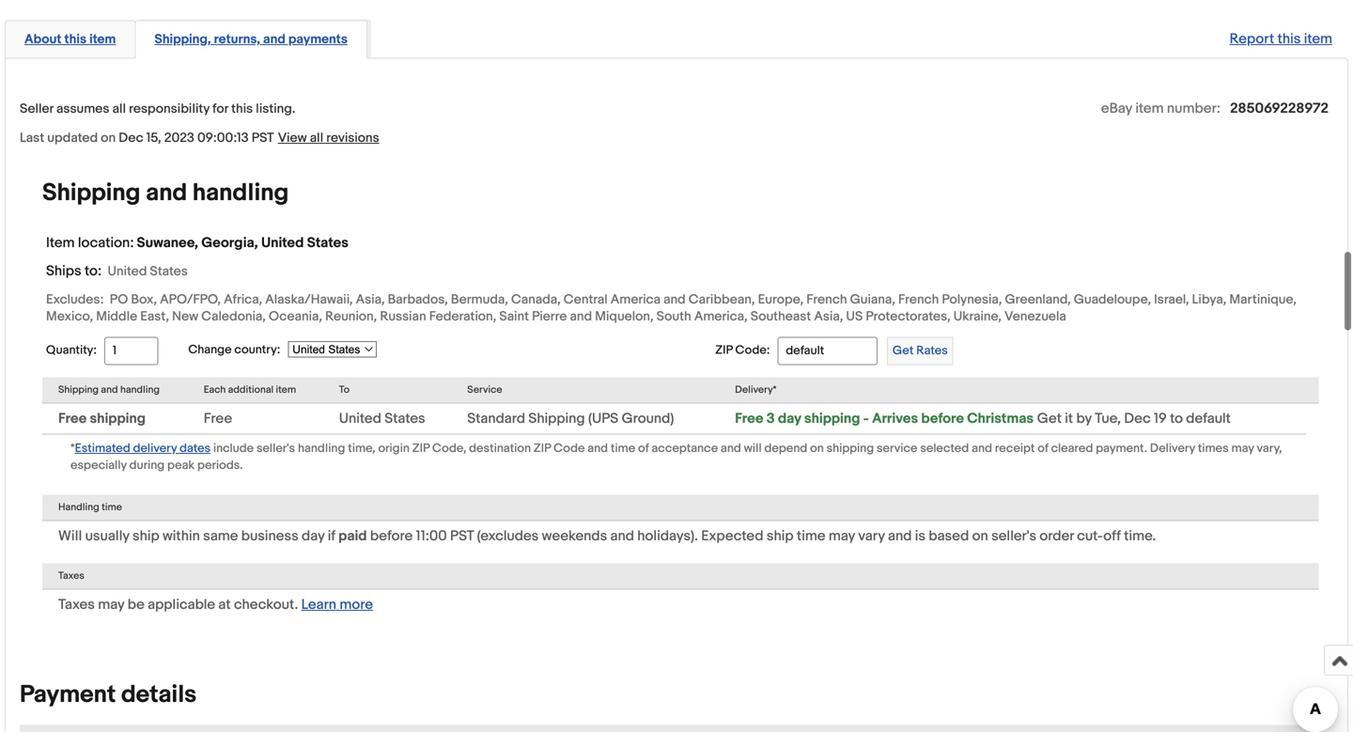 Task type: vqa. For each thing, say whether or not it's contained in the screenshot.
Ships to: United States on the left of the page
yes



Task type: describe. For each thing, give the bounding box(es) containing it.
learn
[[301, 596, 337, 613]]

payment
[[20, 681, 116, 710]]

1 horizontal spatial day
[[778, 410, 802, 427]]

holidays).
[[638, 528, 698, 545]]

0 horizontal spatial pst
[[252, 130, 274, 146]]

states inside ships to: united states
[[150, 264, 188, 280]]

1 ship from the left
[[133, 528, 159, 545]]

0 vertical spatial handling
[[193, 179, 289, 208]]

last
[[20, 130, 44, 146]]

about this item
[[24, 32, 116, 48]]

change country:
[[188, 343, 280, 357]]

2 horizontal spatial zip
[[716, 343, 733, 358]]

ships
[[46, 263, 81, 280]]

barbados,
[[388, 292, 448, 308]]

2 vertical spatial may
[[98, 596, 124, 613]]

guiana,
[[850, 292, 896, 308]]

(excludes
[[477, 528, 539, 545]]

caribbean,
[[689, 292, 755, 308]]

this for report
[[1278, 31, 1301, 48]]

Quantity: text field
[[104, 337, 158, 365]]

item for report this item
[[1305, 31, 1333, 48]]

ebay item number: 285069228972
[[1102, 100, 1329, 117]]

handling inside 'include seller's handling time, origin zip code, destination zip code and time of acceptance and will depend on shipping service selected and receipt of cleared payment. delivery times may vary, especially during peak periods.'
[[298, 441, 345, 456]]

delivery
[[133, 441, 177, 456]]

europe,
[[758, 292, 804, 308]]

canada,
[[511, 292, 561, 308]]

to
[[1170, 410, 1183, 427]]

ukraine,
[[954, 309, 1002, 325]]

1 vertical spatial may
[[829, 528, 855, 545]]

ground
[[622, 410, 671, 427]]

about this item button
[[24, 31, 116, 48]]

revisions
[[326, 130, 379, 146]]

responsibility
[[129, 101, 210, 117]]

2 of from the left
[[1038, 441, 1049, 456]]

taxes for taxes
[[58, 570, 84, 582]]

1 horizontal spatial this
[[231, 101, 253, 117]]

0 vertical spatial shipping and handling
[[42, 179, 289, 208]]

oceania,
[[269, 309, 322, 325]]

2 vertical spatial states
[[385, 410, 426, 427]]

standard shipping (ups ground )
[[467, 410, 674, 427]]

east,
[[140, 309, 169, 325]]

default
[[1187, 410, 1231, 427]]

code
[[554, 441, 585, 456]]

destination
[[469, 441, 531, 456]]

0 vertical spatial united
[[261, 235, 304, 251]]

will usually ship within same business day if paid before 11:00 pst (excludes weekends and holidays). expected ship time may vary and is based on seller's order cut-off time.
[[58, 528, 1157, 545]]

include
[[213, 441, 254, 456]]

0 vertical spatial on
[[101, 130, 116, 146]]

will
[[58, 528, 82, 545]]

po box, apo/fpo, africa, alaska/hawaii, asia, barbados, bermuda, canada, central america and caribbean, europe, french guiana, french polynesia, greenland, guadeloupe, israel, libya, martinique, mexico, middle east, new caledonia, oceania, reunion, russian federation, saint pierre and miquelon, south america, southeast asia, us protectorates, ukraine, venezuela
[[46, 292, 1297, 325]]

get inside button
[[893, 344, 914, 358]]

2023
[[164, 130, 194, 146]]

report
[[1230, 31, 1275, 48]]

paid
[[339, 528, 367, 545]]

saint
[[499, 309, 529, 325]]

1 vertical spatial before
[[370, 528, 413, 545]]

)
[[671, 410, 674, 427]]

09:00:13
[[197, 130, 249, 146]]

* estimated delivery dates
[[71, 441, 211, 456]]

tue,
[[1095, 410, 1121, 427]]

0 horizontal spatial all
[[112, 101, 126, 117]]

assumes
[[56, 101, 109, 117]]

payment details
[[20, 681, 197, 710]]

excludes:
[[46, 292, 104, 308]]

item
[[46, 235, 75, 251]]

libya,
[[1192, 292, 1227, 308]]

during
[[129, 458, 165, 473]]

and down free 3 day shipping - arrives before christmas get it by tue, dec 19 to default at the right of the page
[[972, 441, 993, 456]]

item for each additional item
[[276, 384, 296, 396]]

get rates
[[893, 344, 948, 358]]

0 vertical spatial before
[[922, 410, 964, 427]]

country:
[[234, 343, 280, 357]]

guadeloupe,
[[1074, 292, 1152, 308]]

1 vertical spatial shipping and handling
[[58, 384, 160, 396]]

depend
[[765, 441, 808, 456]]

by
[[1077, 410, 1092, 427]]

christmas
[[968, 410, 1034, 427]]

new
[[172, 309, 199, 325]]

vary,
[[1257, 441, 1283, 456]]

1 horizontal spatial zip
[[534, 441, 551, 456]]

at
[[218, 596, 231, 613]]

peak
[[167, 458, 195, 473]]

item for about this item
[[89, 32, 116, 48]]

0 vertical spatial states
[[307, 235, 349, 251]]

especially
[[71, 458, 127, 473]]

periods.
[[197, 458, 243, 473]]

within
[[163, 528, 200, 545]]

free 3 day shipping - arrives before christmas get it by tue, dec 19 to default
[[735, 410, 1231, 427]]

additional
[[228, 384, 274, 396]]

polynesia,
[[942, 292, 1002, 308]]

shipping, returns, and payments
[[155, 32, 348, 48]]

19
[[1155, 410, 1167, 427]]

item right ebay
[[1136, 100, 1164, 117]]

venezuela
[[1005, 309, 1067, 325]]

on inside 'include seller's handling time, origin zip code, destination zip code and time of acceptance and will depend on shipping service selected and receipt of cleared payment. delivery times may vary, especially during peak periods.'
[[810, 441, 824, 456]]

and right code
[[588, 441, 608, 456]]

delivery*
[[735, 384, 777, 396]]

taxes for taxes may be applicable at checkout. learn more
[[58, 596, 95, 613]]

bermuda,
[[451, 292, 508, 308]]

each
[[204, 384, 226, 396]]

southeast
[[751, 309, 812, 325]]

1 vertical spatial asia,
[[814, 309, 844, 325]]

each additional item
[[204, 384, 296, 396]]

shipping left the -
[[805, 410, 861, 427]]

0 horizontal spatial dec
[[119, 130, 144, 146]]

time,
[[348, 441, 376, 456]]



Task type: locate. For each thing, give the bounding box(es) containing it.
seller assumes all responsibility for this listing.
[[20, 101, 296, 117]]

seller's left the order
[[992, 528, 1037, 545]]

0 vertical spatial all
[[112, 101, 126, 117]]

3 free from the left
[[735, 410, 764, 427]]

shipping up location:
[[42, 179, 141, 208]]

1 vertical spatial pst
[[450, 528, 474, 545]]

time inside 'include seller's handling time, origin zip code, destination zip code and time of acceptance and will depend on shipping service selected and receipt of cleared payment. delivery times may vary, especially during peak periods.'
[[611, 441, 636, 456]]

israel,
[[1155, 292, 1190, 308]]

free for free shipping
[[58, 410, 87, 427]]

view
[[278, 130, 307, 146]]

free left 3
[[735, 410, 764, 427]]

item right report
[[1305, 31, 1333, 48]]

delivery
[[1150, 441, 1196, 456]]

1 horizontal spatial all
[[310, 130, 323, 146]]

1 vertical spatial get
[[1038, 410, 1062, 427]]

2 vertical spatial united
[[339, 410, 382, 427]]

1 vertical spatial dec
[[1125, 410, 1151, 427]]

africa,
[[224, 292, 262, 308]]

change
[[188, 343, 232, 357]]

1 horizontal spatial united
[[261, 235, 304, 251]]

item location: suwanee, georgia, united states
[[46, 235, 349, 251]]

2 horizontal spatial handling
[[298, 441, 345, 456]]

code,
[[432, 441, 467, 456]]

1 vertical spatial all
[[310, 130, 323, 146]]

caledonia,
[[201, 309, 266, 325]]

greenland,
[[1005, 292, 1071, 308]]

cleared
[[1052, 441, 1094, 456]]

this inside about this item button
[[64, 32, 87, 48]]

0 vertical spatial time
[[611, 441, 636, 456]]

and up south at the top of page
[[664, 292, 686, 308]]

miquelon,
[[595, 309, 654, 325]]

checkout.
[[234, 596, 298, 613]]

0 vertical spatial get
[[893, 344, 914, 358]]

taxes may be applicable at checkout. learn more
[[58, 596, 373, 613]]

0 vertical spatial taxes
[[58, 570, 84, 582]]

apo/fpo,
[[160, 292, 221, 308]]

united up the po
[[108, 264, 147, 280]]

to:
[[85, 263, 102, 280]]

0 vertical spatial asia,
[[356, 292, 385, 308]]

states up 'origin'
[[385, 410, 426, 427]]

before up selected
[[922, 410, 964, 427]]

2 free from the left
[[204, 410, 232, 427]]

is
[[915, 528, 926, 545]]

ebay
[[1102, 100, 1133, 117]]

1 horizontal spatial states
[[307, 235, 349, 251]]

1 vertical spatial day
[[302, 528, 325, 545]]

and
[[263, 32, 286, 48], [146, 179, 187, 208], [664, 292, 686, 308], [570, 309, 592, 325], [101, 384, 118, 396], [588, 441, 608, 456], [721, 441, 741, 456], [972, 441, 993, 456], [611, 528, 634, 545], [888, 528, 912, 545]]

time down (ups
[[611, 441, 636, 456]]

get left rates
[[893, 344, 914, 358]]

1 horizontal spatial handling
[[193, 179, 289, 208]]

0 horizontal spatial get
[[893, 344, 914, 358]]

0 vertical spatial may
[[1232, 441, 1255, 456]]

1 taxes from the top
[[58, 570, 84, 582]]

1 vertical spatial states
[[150, 264, 188, 280]]

1 vertical spatial shipping
[[58, 384, 99, 396]]

alaska/hawaii,
[[265, 292, 353, 308]]

rates
[[917, 344, 948, 358]]

usually
[[85, 528, 129, 545]]

receipt
[[995, 441, 1035, 456]]

estimated
[[75, 441, 130, 456]]

french up protectorates,
[[899, 292, 939, 308]]

service
[[467, 384, 503, 396]]

0 vertical spatial pst
[[252, 130, 274, 146]]

and down central
[[570, 309, 592, 325]]

united states
[[339, 410, 426, 427]]

returns,
[[214, 32, 260, 48]]

free down 'each'
[[204, 410, 232, 427]]

may left vary,
[[1232, 441, 1255, 456]]

2 horizontal spatial time
[[797, 528, 826, 545]]

french up us
[[807, 292, 847, 308]]

1 french from the left
[[807, 292, 847, 308]]

1 horizontal spatial time
[[611, 441, 636, 456]]

0 vertical spatial day
[[778, 410, 802, 427]]

po
[[110, 292, 128, 308]]

asia,
[[356, 292, 385, 308], [814, 309, 844, 325]]

may left be
[[98, 596, 124, 613]]

item right the about
[[89, 32, 116, 48]]

day right 3
[[778, 410, 802, 427]]

shipping up free shipping
[[58, 384, 99, 396]]

tab list
[[5, 17, 1349, 59]]

estimated delivery dates link
[[75, 439, 211, 456]]

of right receipt
[[1038, 441, 1049, 456]]

2 horizontal spatial free
[[735, 410, 764, 427]]

quantity:
[[46, 343, 97, 358]]

day left if
[[302, 528, 325, 545]]

south
[[657, 309, 692, 325]]

include seller's handling time, origin zip code, destination zip code and time of acceptance and will depend on shipping service selected and receipt of cleared payment. delivery times may vary, especially during peak periods.
[[71, 441, 1283, 473]]

america,
[[695, 309, 748, 325]]

time up usually
[[102, 501, 122, 514]]

0 horizontal spatial french
[[807, 292, 847, 308]]

15,
[[146, 130, 161, 146]]

expected
[[701, 528, 764, 545]]

and up free shipping
[[101, 384, 118, 396]]

asia, up reunion,
[[356, 292, 385, 308]]

tab list containing about this item
[[5, 17, 1349, 59]]

shipping up code
[[529, 410, 585, 427]]

zip left code
[[534, 441, 551, 456]]

may inside 'include seller's handling time, origin zip code, destination zip code and time of acceptance and will depend on shipping service selected and receipt of cleared payment. delivery times may vary, especially during peak periods.'
[[1232, 441, 1255, 456]]

1 vertical spatial on
[[810, 441, 824, 456]]

pst left view
[[252, 130, 274, 146]]

2 ship from the left
[[767, 528, 794, 545]]

0 horizontal spatial zip
[[412, 441, 430, 456]]

0 vertical spatial shipping
[[42, 179, 141, 208]]

this inside report this item link
[[1278, 31, 1301, 48]]

0 horizontal spatial asia,
[[356, 292, 385, 308]]

0 horizontal spatial seller's
[[257, 441, 295, 456]]

reunion,
[[325, 309, 377, 325]]

1 horizontal spatial before
[[922, 410, 964, 427]]

and left is
[[888, 528, 912, 545]]

0 horizontal spatial of
[[638, 441, 649, 456]]

2 horizontal spatial united
[[339, 410, 382, 427]]

1 horizontal spatial seller's
[[992, 528, 1037, 545]]

shipping and handling
[[42, 179, 289, 208], [58, 384, 160, 396]]

this right for
[[231, 101, 253, 117]]

1 horizontal spatial ship
[[767, 528, 794, 545]]

be
[[128, 596, 145, 613]]

states down suwanee,
[[150, 264, 188, 280]]

2 vertical spatial on
[[973, 528, 989, 545]]

handling
[[58, 501, 99, 514]]

1 horizontal spatial may
[[829, 528, 855, 545]]

all right view
[[310, 130, 323, 146]]

details
[[121, 681, 197, 710]]

2 vertical spatial time
[[797, 528, 826, 545]]

dec left 19
[[1125, 410, 1151, 427]]

united up time,
[[339, 410, 382, 427]]

-
[[864, 410, 869, 427]]

handling left time,
[[298, 441, 345, 456]]

states up alaska/hawaii,
[[307, 235, 349, 251]]

may
[[1232, 441, 1255, 456], [829, 528, 855, 545], [98, 596, 124, 613]]

suwanee,
[[137, 235, 198, 251]]

number:
[[1167, 100, 1221, 117]]

*
[[71, 441, 75, 456]]

taxes
[[58, 570, 84, 582], [58, 596, 95, 613]]

1 vertical spatial time
[[102, 501, 122, 514]]

payment.
[[1096, 441, 1148, 456]]

1 of from the left
[[638, 441, 649, 456]]

shipping and handling up free shipping
[[58, 384, 160, 396]]

dec left 15,
[[119, 130, 144, 146]]

service
[[877, 441, 918, 456]]

0 horizontal spatial time
[[102, 501, 122, 514]]

this right report
[[1278, 31, 1301, 48]]

if
[[328, 528, 335, 545]]

acceptance
[[652, 441, 718, 456]]

on
[[101, 130, 116, 146], [810, 441, 824, 456], [973, 528, 989, 545]]

2 horizontal spatial on
[[973, 528, 989, 545]]

2 vertical spatial handling
[[298, 441, 345, 456]]

seller's inside 'include seller's handling time, origin zip code, destination zip code and time of acceptance and will depend on shipping service selected and receipt of cleared payment. delivery times may vary, especially during peak periods.'
[[257, 441, 295, 456]]

martinique,
[[1230, 292, 1297, 308]]

pst right 11:00 on the bottom
[[450, 528, 474, 545]]

free for free 3 day shipping - arrives before christmas get it by tue, dec 19 to default
[[735, 410, 764, 427]]

free up *
[[58, 410, 87, 427]]

1 vertical spatial united
[[108, 264, 147, 280]]

may left vary
[[829, 528, 855, 545]]

before right paid
[[370, 528, 413, 545]]

2 horizontal spatial this
[[1278, 31, 1301, 48]]

0 horizontal spatial day
[[302, 528, 325, 545]]

0 horizontal spatial on
[[101, 130, 116, 146]]

ship right expected
[[767, 528, 794, 545]]

1 horizontal spatial french
[[899, 292, 939, 308]]

1 horizontal spatial free
[[204, 410, 232, 427]]

0 horizontal spatial states
[[150, 264, 188, 280]]

shipping up estimated
[[90, 410, 146, 427]]

285069228972
[[1231, 100, 1329, 117]]

taxes down the will
[[58, 570, 84, 582]]

taxes left be
[[58, 596, 95, 613]]

shipping inside 'include seller's handling time, origin zip code, destination zip code and time of acceptance and will depend on shipping service selected and receipt of cleared payment. delivery times may vary, especially during peak periods.'
[[827, 441, 874, 456]]

shipping and handling up suwanee,
[[42, 179, 289, 208]]

on right updated
[[101, 130, 116, 146]]

and right returns, on the left top of page
[[263, 32, 286, 48]]

time left vary
[[797, 528, 826, 545]]

0 horizontal spatial handling
[[120, 384, 160, 396]]

selected
[[921, 441, 969, 456]]

handling time
[[58, 501, 122, 514]]

handling down quantity: text box
[[120, 384, 160, 396]]

on right depend
[[810, 441, 824, 456]]

for
[[213, 101, 228, 117]]

and left will
[[721, 441, 741, 456]]

asia, left us
[[814, 309, 844, 325]]

on right based
[[973, 528, 989, 545]]

location:
[[78, 235, 134, 251]]

1 vertical spatial handling
[[120, 384, 160, 396]]

2 horizontal spatial states
[[385, 410, 426, 427]]

1 horizontal spatial get
[[1038, 410, 1062, 427]]

11:00
[[416, 528, 447, 545]]

and inside button
[[263, 32, 286, 48]]

this right the about
[[64, 32, 87, 48]]

about
[[24, 32, 61, 48]]

get left it
[[1038, 410, 1062, 427]]

united inside ships to: united states
[[108, 264, 147, 280]]

order
[[1040, 528, 1074, 545]]

seller's right include
[[257, 441, 295, 456]]

2 horizontal spatial may
[[1232, 441, 1255, 456]]

handling up georgia,
[[193, 179, 289, 208]]

0 horizontal spatial before
[[370, 528, 413, 545]]

zip left code:
[[716, 343, 733, 358]]

1 free from the left
[[58, 410, 87, 427]]

1 horizontal spatial on
[[810, 441, 824, 456]]

item inside button
[[89, 32, 116, 48]]

1 horizontal spatial asia,
[[814, 309, 844, 325]]

shipping down the -
[[827, 441, 874, 456]]

all right assumes
[[112, 101, 126, 117]]

pst
[[252, 130, 274, 146], [450, 528, 474, 545]]

0 horizontal spatial ship
[[133, 528, 159, 545]]

1 horizontal spatial pst
[[450, 528, 474, 545]]

1 vertical spatial seller's
[[992, 528, 1037, 545]]

shipping
[[90, 410, 146, 427], [805, 410, 861, 427], [827, 441, 874, 456]]

1 vertical spatial taxes
[[58, 596, 95, 613]]

ship
[[133, 528, 159, 545], [767, 528, 794, 545]]

0 vertical spatial seller's
[[257, 441, 295, 456]]

2 french from the left
[[899, 292, 939, 308]]

arrives
[[872, 410, 919, 427]]

and left holidays).
[[611, 528, 634, 545]]

shipping
[[42, 179, 141, 208], [58, 384, 99, 396], [529, 410, 585, 427]]

zip right 'origin'
[[412, 441, 430, 456]]

1 horizontal spatial of
[[1038, 441, 1049, 456]]

2 vertical spatial shipping
[[529, 410, 585, 427]]

0 horizontal spatial united
[[108, 264, 147, 280]]

ship left within
[[133, 528, 159, 545]]

united right georgia,
[[261, 235, 304, 251]]

applicable
[[148, 596, 215, 613]]

learn more link
[[301, 596, 373, 613]]

cut-
[[1078, 528, 1104, 545]]

0 horizontal spatial may
[[98, 596, 124, 613]]

ZIP Code: text field
[[778, 337, 878, 365]]

vary
[[859, 528, 885, 545]]

seller's
[[257, 441, 295, 456], [992, 528, 1037, 545]]

federation,
[[429, 309, 497, 325]]

this for about
[[64, 32, 87, 48]]

business
[[241, 528, 299, 545]]

2 taxes from the top
[[58, 596, 95, 613]]

off
[[1104, 528, 1121, 545]]

1 horizontal spatial dec
[[1125, 410, 1151, 427]]

report this item
[[1230, 31, 1333, 48]]

of down ground
[[638, 441, 649, 456]]

0 horizontal spatial free
[[58, 410, 87, 427]]

free for free
[[204, 410, 232, 427]]

this
[[1278, 31, 1301, 48], [64, 32, 87, 48], [231, 101, 253, 117]]

0 vertical spatial dec
[[119, 130, 144, 146]]

seller
[[20, 101, 53, 117]]

states
[[307, 235, 349, 251], [150, 264, 188, 280], [385, 410, 426, 427]]

item right additional
[[276, 384, 296, 396]]

0 horizontal spatial this
[[64, 32, 87, 48]]

and up suwanee,
[[146, 179, 187, 208]]



